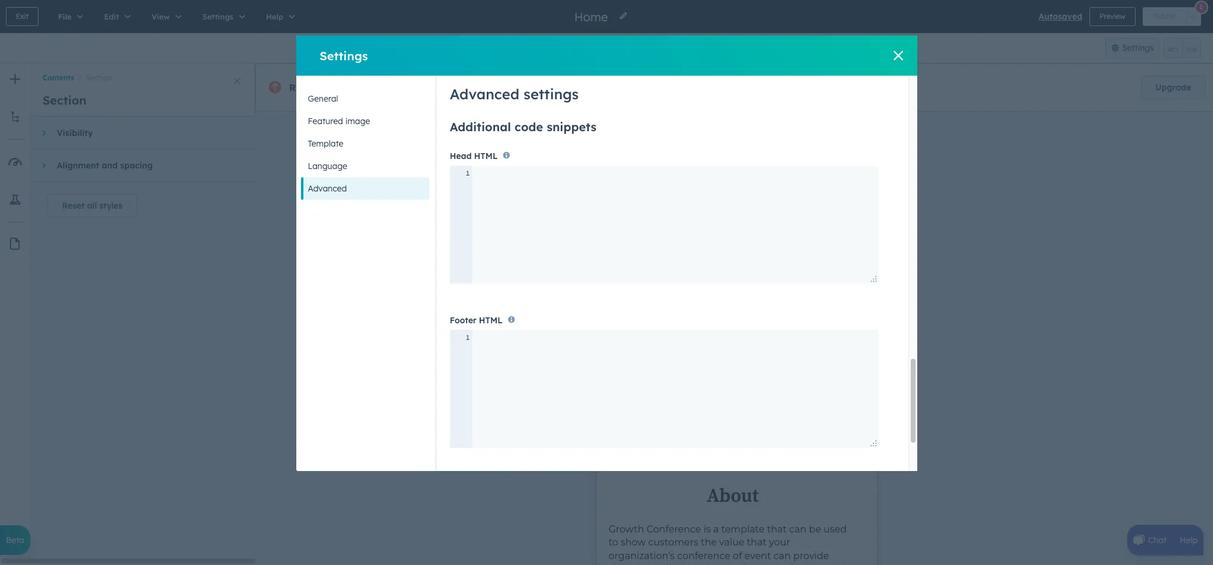 Task type: describe. For each thing, give the bounding box(es) containing it.
navigation containing contents
[[31, 63, 256, 85]]

advanced settings
[[450, 85, 579, 103]]

autosaved button
[[1039, 9, 1083, 24]]

upgrade link
[[1142, 76, 1207, 99]]

premium
[[579, 82, 614, 92]]

advanced button
[[301, 178, 429, 200]]

0 vertical spatial 1
[[1200, 3, 1204, 11]]

w
[[632, 43, 641, 54]]

section button
[[74, 74, 112, 82]]

template
[[308, 139, 344, 149]]

your
[[444, 82, 466, 94]]

1 group from the left
[[581, 38, 627, 58]]

settings inside button
[[1123, 43, 1155, 53]]

html for footer html
[[479, 315, 503, 326]]

language
[[308, 161, 347, 172]]

reset
[[62, 201, 85, 211]]

hubspot
[[349, 82, 391, 94]]

publish group
[[1143, 7, 1202, 26]]

preview button
[[1090, 7, 1136, 26]]

publish button
[[1143, 7, 1187, 26]]

footer html
[[450, 315, 503, 326]]

language button
[[301, 155, 429, 178]]

reset all styles button
[[47, 194, 137, 218]]

close image
[[234, 78, 241, 85]]

features
[[616, 82, 648, 92]]

preview
[[1100, 12, 1126, 21]]

additional
[[450, 120, 511, 134]]

settings inside dialog
[[320, 48, 368, 63]]

unlock premium features with
[[550, 82, 667, 92]]

with
[[650, 82, 667, 92]]

general button
[[301, 88, 429, 110]]

reset all styles
[[62, 201, 123, 211]]

upgrade
[[1156, 82, 1192, 93]]

2 group from the left
[[1165, 38, 1202, 58]]

additional code snippets
[[450, 120, 597, 134]]

styles
[[99, 201, 123, 211]]

template button
[[301, 133, 429, 155]]

section inside navigation
[[86, 74, 112, 82]]

settings
[[524, 85, 579, 103]]

exit link
[[6, 7, 39, 26]]

from
[[418, 82, 441, 94]]

advanced for advanced settings
[[450, 85, 520, 103]]

publish
[[1153, 12, 1177, 21]]

contents
[[43, 74, 74, 82]]

pages.
[[509, 82, 540, 94]]



Task type: vqa. For each thing, say whether or not it's contained in the screenshot.
option
no



Task type: locate. For each thing, give the bounding box(es) containing it.
remove
[[289, 82, 328, 94]]

group left "w" at right top
[[581, 38, 627, 58]]

code
[[515, 120, 543, 134]]

settings
[[1123, 43, 1155, 53], [320, 48, 368, 63]]

1 horizontal spatial group
[[1165, 38, 1202, 58]]

html
[[474, 151, 498, 162], [479, 315, 503, 326]]

image
[[346, 116, 370, 127]]

featured image button
[[301, 110, 429, 133]]

advanced down the language at the left top of the page
[[308, 183, 347, 194]]

1 vertical spatial 1
[[466, 169, 470, 178]]

0 horizontal spatial settings
[[320, 48, 368, 63]]

logo
[[394, 82, 415, 94]]

advanced
[[450, 85, 520, 103], [308, 183, 347, 194]]

section
[[86, 74, 112, 82], [43, 93, 87, 108]]

advanced up additional
[[450, 85, 520, 103]]

head
[[450, 151, 472, 162]]

1 horizontal spatial advanced
[[450, 85, 520, 103]]

settings button
[[1106, 38, 1160, 58]]

the
[[331, 82, 346, 94]]

head html
[[450, 151, 498, 162]]

help
[[1181, 536, 1199, 546]]

remove the hubspot logo from your website pages.
[[289, 82, 540, 94]]

1 vertical spatial html
[[479, 315, 503, 326]]

1
[[1200, 3, 1204, 11], [466, 169, 470, 178], [466, 333, 470, 342]]

0 vertical spatial section
[[86, 74, 112, 82]]

unlock
[[550, 82, 577, 92]]

beta button
[[0, 526, 30, 556]]

chat
[[1149, 536, 1168, 546]]

all
[[87, 201, 97, 211]]

None text field
[[646, 38, 690, 58]]

group down publish group
[[1165, 38, 1202, 58]]

1 down head html
[[466, 169, 470, 178]]

html right head
[[474, 151, 498, 162]]

footer
[[450, 315, 477, 326]]

general
[[308, 94, 338, 104]]

html for head html
[[474, 151, 498, 162]]

section down contents button
[[43, 93, 87, 108]]

0 vertical spatial advanced
[[450, 85, 520, 103]]

exit
[[16, 12, 29, 21]]

1 for footer html
[[466, 333, 470, 342]]

advanced settings dialog
[[296, 0, 918, 566]]

html right footer
[[479, 315, 503, 326]]

1 vertical spatial advanced
[[308, 183, 347, 194]]

2 vertical spatial 1
[[466, 333, 470, 342]]

1 down footer
[[466, 333, 470, 342]]

beta
[[6, 536, 24, 546]]

None field
[[574, 9, 612, 25]]

settings down preview button
[[1123, 43, 1155, 53]]

advanced inside button
[[308, 183, 347, 194]]

contents button
[[43, 74, 74, 82]]

snippets
[[547, 120, 597, 134]]

1 vertical spatial section
[[43, 93, 87, 108]]

0 horizontal spatial advanced
[[308, 183, 347, 194]]

1 horizontal spatial settings
[[1123, 43, 1155, 53]]

0 horizontal spatial group
[[581, 38, 627, 58]]

advanced for advanced
[[308, 183, 347, 194]]

settings up the
[[320, 48, 368, 63]]

section right the contents
[[86, 74, 112, 82]]

1 for head html
[[466, 169, 470, 178]]

1 right publish button
[[1200, 3, 1204, 11]]

featured
[[308, 116, 343, 127]]

autosaved
[[1039, 11, 1083, 22]]

featured image
[[308, 116, 370, 127]]

website
[[469, 82, 506, 94]]

navigation
[[31, 63, 256, 85]]

0 vertical spatial html
[[474, 151, 498, 162]]

group
[[581, 38, 627, 58], [1165, 38, 1202, 58]]

close image
[[894, 51, 904, 60]]



